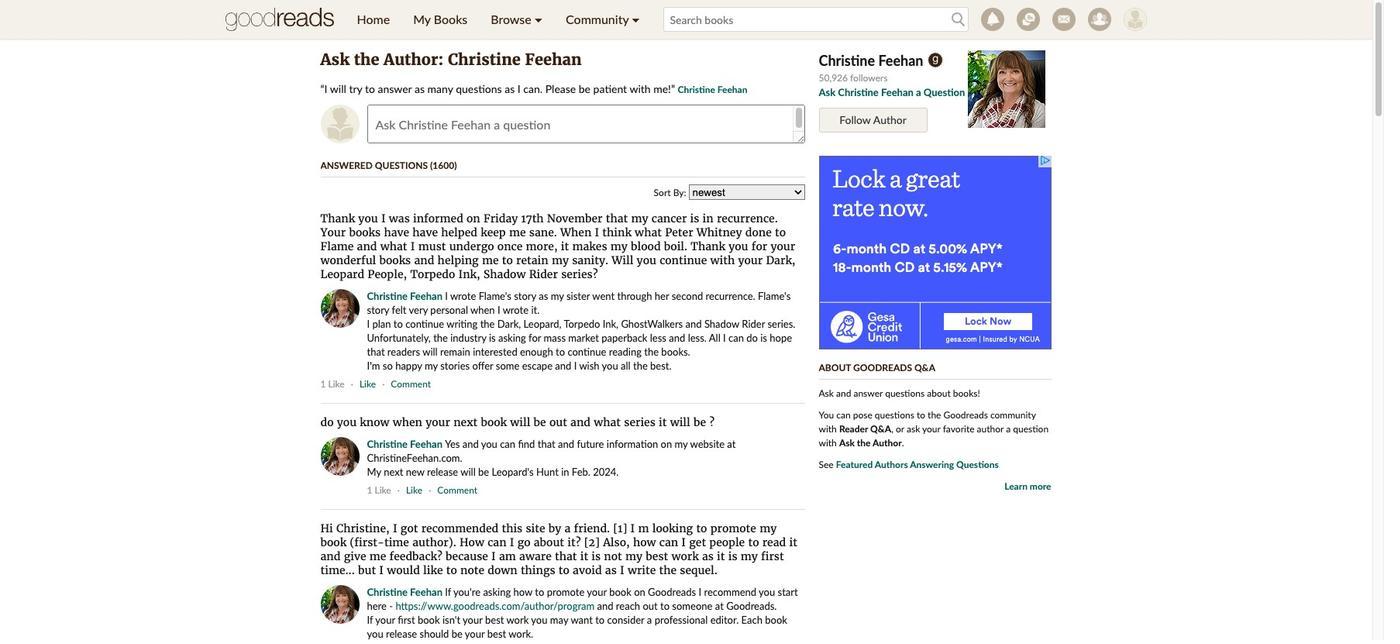 Task type: locate. For each thing, give the bounding box(es) containing it.
1 vertical spatial 1
[[367, 484, 372, 496]]

out
[[549, 415, 567, 429], [643, 600, 658, 612]]

i left it.
[[497, 304, 500, 316]]

▾ inside the community ▾ dropdown button
[[632, 12, 640, 26]]

my books link
[[402, 0, 479, 39]]

2 vertical spatial on
[[634, 586, 645, 598]]

christine feehan up felt
[[367, 290, 442, 302]]

as up it.
[[539, 290, 548, 302]]

very
[[409, 304, 428, 316]]

peter
[[665, 226, 693, 239]]

2 ▾ from the left
[[632, 12, 640, 26]]

1 horizontal spatial goodreads
[[853, 362, 912, 374]]

1 horizontal spatial story
[[514, 290, 536, 302]]

▾ for community ▾
[[632, 12, 640, 26]]

home
[[357, 12, 390, 26]]

0 vertical spatial if
[[445, 586, 451, 598]]

1 horizontal spatial thank
[[691, 239, 725, 253]]

books left must
[[379, 253, 411, 267]]

0 vertical spatial torpedo
[[410, 267, 455, 281]]

ask inside 50,926 followers ask christine feehan a question
[[819, 86, 836, 98]]

i inside if you're asking how to promote your book on goodreads i recommend you start here -
[[699, 586, 701, 598]]

and right yes
[[462, 438, 479, 450]]

the inside hi christine,  i got recommended this site by a friend.   [1] i m looking to promote my book (first-time author). how can i go about it?   [2] also, how can i get people to read it and give me feedback?   because i am aware that it is not my best work as it is my first time... but i would like to note down things to avoid as i write the sequel.
[[659, 563, 677, 577]]

follow author
[[839, 113, 907, 126]]

thank right boil.
[[691, 239, 725, 253]]

0 horizontal spatial 1
[[320, 378, 326, 390]]

1 vertical spatial first
[[398, 614, 415, 626]]

book
[[481, 415, 507, 429], [320, 535, 346, 549], [609, 586, 631, 598], [418, 614, 440, 626], [765, 614, 787, 626]]

book inside hi christine,  i got recommended this site by a friend.   [1] i m looking to promote my book (first-time author). how can i go about it?   [2] also, how can i get people to read it and give me feedback?   because i am aware that it is not my best work as it is my first time... but i would like to note down things to avoid as i write the sequel.
[[320, 535, 346, 549]]

1 horizontal spatial promote
[[710, 521, 756, 535]]

▾ right browse
[[535, 12, 542, 26]]

1 vertical spatial if
[[367, 614, 373, 626]]

1 horizontal spatial 1
[[367, 484, 372, 496]]

to down things
[[535, 586, 544, 598]]

1 horizontal spatial when
[[470, 304, 495, 316]]

2 vertical spatial goodreads
[[648, 586, 696, 598]]

best inside hi christine,  i got recommended this site by a friend.   [1] i m looking to promote my book (first-time author). how can i go about it?   [2] also, how can i get people to read it and give me feedback?   because i am aware that it is not my best work as it is my first time... but i would like to note down things to avoid as i write the sequel.
[[646, 549, 668, 563]]

will left leopard's
[[460, 466, 476, 478]]

christine feehan link up the followers
[[819, 52, 923, 69]]

1 vertical spatial asking
[[483, 586, 511, 598]]

author inside follow author button
[[873, 113, 907, 126]]

feb.
[[572, 466, 590, 478]]

work
[[671, 549, 699, 563], [506, 614, 529, 626]]

work inside https://www.goodreads.com/author/program and reach out to someone at goodreads. if your first book isn't your best work you may want to consider a professional editor. each book you release should be your best work.
[[506, 614, 529, 626]]

that up i'm at the left bottom of the page
[[367, 346, 385, 358]]

should
[[420, 628, 449, 640]]

▾ inside browse ▾ dropdown button
[[535, 12, 542, 26]]

recurrence.
[[717, 212, 778, 226], [706, 290, 755, 302]]

with down you at the bottom right of the page
[[819, 423, 837, 435]]

1 vertical spatial how
[[513, 586, 532, 598]]

1 horizontal spatial dark,
[[766, 253, 796, 267]]

comment link for your
[[433, 484, 481, 496]]

hi christine,  i got recommended this site by a friend.   [1] i m looking to promote my book (first-time author). how can i go about it?   [2] also, how can i get people to read it and give me feedback?   because i am aware that it is not my best work as it is my first time... but i would like to note down things to avoid as i write the sequel.
[[320, 521, 797, 577]]

q&a up ask and answer questions about books!
[[914, 362, 935, 374]]

best down m
[[646, 549, 668, 563]]

me inside hi christine,  i got recommended this site by a friend.   [1] i m looking to promote my book (first-time author). how can i go about it?   [2] also, how can i get people to read it and give me feedback?   because i am aware that it is not my best work as it is my first time... but i would like to note down things to avoid as i write the sequel.
[[369, 549, 386, 563]]

featured authors answering questions link
[[836, 459, 999, 470]]

reader
[[839, 423, 868, 435]]

favorite
[[943, 423, 974, 435]]

recurrence. right peter
[[717, 212, 778, 226]]

0 vertical spatial in
[[703, 212, 713, 226]]

with inside thank you i was informed on friday 17th november that my cancer is in recurrence. your books have have helped keep me sane.  when i think what peter whitney done to flame and what i must undergo once more, it makes my blood boil. thank you for your wonderful books and helping me to retain my sanity.  will you continue with your dark, leopard people, torpedo ink, shadow rider series?
[[710, 253, 735, 267]]

first inside hi christine,  i got recommended this site by a friend.   [1] i m looking to promote my book (first-time author). how can i go about it?   [2] also, how can i get people to read it and give me feedback?   because i am aware that it is not my best work as it is my first time... but i would like to note down things to avoid as i write the sequel.
[[761, 549, 784, 563]]

0 vertical spatial asking
[[498, 332, 526, 344]]

is inside thank you i was informed on friday 17th november that my cancer is in recurrence. your books have have helped keep me sane.  when i think what peter whitney done to flame and what i must undergo once more, it makes my blood boil. thank you for your wonderful books and helping me to retain my sanity.  will you continue with your dark, leopard people, torpedo ink, shadow rider series?
[[690, 212, 699, 226]]

0 horizontal spatial on
[[467, 212, 480, 226]]

at inside https://www.goodreads.com/author/program and reach out to someone at goodreads. if your first book isn't your best work you may want to consider a professional editor. each book you release should be your best work.
[[715, 600, 724, 612]]

feehan up 50,926 followers ask christine feehan a question
[[878, 52, 923, 69]]

whitney
[[696, 226, 742, 239]]

1 horizontal spatial comment
[[437, 484, 477, 496]]

0 vertical spatial goodreads
[[853, 362, 912, 374]]

1 horizontal spatial continue
[[568, 346, 606, 358]]

goodreads up ask and answer questions about books!
[[853, 362, 912, 374]]

my inside yes and you can find that and future information on my website at christinefeehan.com. my next new release will be leopard's hunt in feb. 2024.
[[367, 466, 381, 478]]

christine up -
[[367, 586, 408, 598]]

in right peter
[[703, 212, 713, 226]]

is
[[690, 212, 699, 226], [489, 332, 496, 344], [760, 332, 767, 344], [592, 549, 601, 563], [728, 549, 737, 563]]

the up the industry
[[480, 318, 495, 330]]

release
[[427, 466, 458, 478], [386, 628, 417, 640]]

0 vertical spatial work
[[671, 549, 699, 563]]

flame's up the industry
[[479, 290, 511, 302]]

1 vertical spatial 1 like · like
[[367, 484, 422, 496]]

1 horizontal spatial release
[[427, 466, 458, 478]]

i left can.
[[518, 82, 521, 95]]

the inside you can pose questions to the goodreads community with
[[928, 409, 941, 421]]

author:
[[384, 50, 443, 69]]

0 horizontal spatial work
[[506, 614, 529, 626]]

menu
[[345, 0, 651, 39]]

christine feehan for if you're asking how to promote your book on goodreads i recommend you start here -
[[367, 586, 442, 598]]

work inside hi christine,  i got recommended this site by a friend.   [1] i m looking to promote my book (first-time author). how can i go about it?   [2] also, how can i get people to read it and give me feedback?   because i am aware that it is not my best work as it is my first time... but i would like to note down things to avoid as i write the sequel.
[[671, 549, 699, 563]]

less.
[[688, 332, 707, 344]]

have
[[384, 226, 409, 239], [412, 226, 438, 239]]

as inside i wrote flame's story as my sister went through her second recurrence. flame's story felt very personal when i wrote it. i plan to continue writing the dark, leopard, torpedo ink, ghostwalkers and shadow rider series. unfortunately, the industry is asking for mass market paperback less and less. all i can do is hope that readers will remain interested enough to continue reading the books. i'm so happy my stories offer some escape and i wish you all the best.
[[539, 290, 548, 302]]

asking up interested
[[498, 332, 526, 344]]

ask
[[320, 50, 350, 69], [819, 86, 836, 98], [819, 387, 834, 399], [839, 437, 855, 449]]

to inside you can pose questions to the goodreads community with
[[917, 409, 925, 421]]

next inside yes and you can find that and future information on my website at christinefeehan.com. my next new release will be leopard's hunt in feb. 2024.
[[384, 466, 403, 478]]

me
[[509, 226, 526, 239], [482, 253, 499, 267], [369, 549, 386, 563]]

1 vertical spatial story
[[367, 304, 389, 316]]

if inside if you're asking how to promote your book on goodreads i recommend you start here -
[[445, 586, 451, 598]]

0 horizontal spatial flame's
[[479, 290, 511, 302]]

first left isn't
[[398, 614, 415, 626]]

1 horizontal spatial questions
[[956, 459, 999, 470]]

first inside https://www.goodreads.com/author/program and reach out to someone at goodreads. if your first book isn't your best work you may want to consider a professional editor. each book you release should be your best work.
[[398, 614, 415, 626]]

what down was
[[380, 239, 407, 253]]

0 vertical spatial promote
[[710, 521, 756, 535]]

more
[[1030, 480, 1051, 492]]

1 horizontal spatial ▾
[[632, 12, 640, 26]]

feehan inside 50,926 followers ask christine feehan a question
[[881, 86, 914, 98]]

1 horizontal spatial rider
[[742, 318, 765, 330]]

what up future
[[594, 415, 621, 429]]

at right website
[[727, 438, 736, 450]]

asking up the https://www.goodreads.com/author/program
[[483, 586, 511, 598]]

2 have from the left
[[412, 226, 438, 239]]

1 horizontal spatial first
[[761, 549, 784, 563]]

questions inside you can pose questions to the goodreads community with
[[875, 409, 914, 421]]

1 vertical spatial continue
[[405, 318, 444, 330]]

u 100x100 image
[[320, 105, 359, 143]]

a right consider
[[647, 614, 652, 626]]

0 vertical spatial rider
[[529, 267, 558, 281]]

1 horizontal spatial my
[[413, 12, 431, 26]]

ink, down undergo at left
[[458, 267, 480, 281]]

you left the know
[[337, 415, 357, 429]]

0 horizontal spatial what
[[380, 239, 407, 253]]

shadow down once on the top
[[484, 267, 526, 281]]

a inside 50,926 followers ask christine feehan a question
[[916, 86, 921, 98]]

(1600)
[[430, 160, 457, 171]]

0 horizontal spatial how
[[513, 586, 532, 598]]

1 vertical spatial on
[[661, 438, 672, 450]]

questions down author
[[956, 459, 999, 470]]

that inside thank you i was informed on friday 17th november that my cancer is in recurrence. your books have have helped keep me sane.  when i think what peter whitney done to flame and what i must undergo once more, it makes my blood boil. thank you for your wonderful books and helping me to retain my sanity.  will you continue with your dark, leopard people, torpedo ink, shadow rider series?
[[606, 212, 628, 226]]

promote
[[710, 521, 756, 535], [547, 586, 584, 598]]

hunt
[[536, 466, 559, 478]]

when right the know
[[393, 415, 422, 429]]

like link for do you know when your next book will be out and what series it will be ?
[[406, 484, 426, 496]]

dark, inside i wrote flame's story as my sister went through her second recurrence. flame's story felt very personal when i wrote it. i plan to continue writing the dark, leopard, torpedo ink, ghostwalkers and shadow rider series. unfortunately, the industry is asking for mass market paperback less and less. all i can do is hope that readers will remain interested enough to continue reading the books. i'm so happy my stories offer some escape and i wish you all the best.
[[497, 318, 521, 330]]

0 vertical spatial for
[[751, 239, 767, 253]]

1 horizontal spatial how
[[633, 535, 656, 549]]

my inside yes and you can find that and future information on my website at christinefeehan.com. my next new release will be leopard's hunt in feb. 2024.
[[675, 438, 688, 450]]

work down looking on the bottom of the page
[[671, 549, 699, 563]]

you left was
[[358, 212, 378, 226]]

my left books
[[413, 12, 431, 26]]

for inside thank you i was informed on friday 17th november that my cancer is in recurrence. your books have have helped keep me sane.  when i think what peter whitney done to flame and what i must undergo once more, it makes my blood boil. thank you for your wonderful books and helping me to retain my sanity.  will you continue with your dark, leopard people, torpedo ink, shadow rider series?
[[751, 239, 767, 253]]

ghostwalkers
[[621, 318, 683, 330]]

to left avoid on the left of the page
[[559, 563, 569, 577]]

christine inside 50,926 followers ask christine feehan a question
[[838, 86, 879, 98]]

consider
[[607, 614, 644, 626]]

can.
[[523, 82, 543, 95]]

do inside i wrote flame's story as my sister went through her second recurrence. flame's story felt very personal when i wrote it. i plan to continue writing the dark, leopard, torpedo ink, ghostwalkers and shadow rider series. unfortunately, the industry is asking for mass market paperback less and less. all i can do is hope that readers will remain interested enough to continue reading the books. i'm so happy my stories offer some escape and i wish you all the best.
[[746, 332, 758, 344]]

0 horizontal spatial in
[[561, 466, 569, 478]]

hope
[[770, 332, 792, 344]]

0 vertical spatial thank
[[320, 212, 355, 226]]

best left work. on the left bottom of page
[[487, 628, 506, 640]]

i up the personal at left top
[[445, 290, 448, 302]]

rider inside i wrote flame's story as my sister went through her second recurrence. flame's story felt very personal when i wrote it. i plan to continue writing the dark, leopard, torpedo ink, ghostwalkers and shadow rider series. unfortunately, the industry is asking for mass market paperback less and less. all i can do is hope that readers will remain interested enough to continue reading the books. i'm so happy my stories offer some escape and i wish you all the best.
[[742, 318, 765, 330]]

be right please
[[579, 82, 590, 95]]

and left give on the bottom
[[320, 549, 341, 563]]

wrote up the personal at left top
[[450, 290, 476, 302]]

keep
[[481, 226, 506, 239]]

1 horizontal spatial like link
[[406, 484, 426, 496]]

to up ask
[[917, 409, 925, 421]]

0 vertical spatial 1 like link
[[320, 378, 348, 390]]

goodreads up someone
[[648, 586, 696, 598]]

and left helping
[[414, 253, 434, 267]]

1 like link
[[320, 378, 348, 390], [367, 484, 395, 496]]

goodreads up favorite at bottom right
[[943, 409, 988, 421]]

friend requests image
[[1088, 8, 1111, 31]]

can right you at the bottom right of the page
[[836, 409, 851, 421]]

2 flame's from the left
[[758, 290, 791, 302]]

0 vertical spatial dark,
[[766, 253, 796, 267]]

christine feehan for yes and you can find that and future information on my website at christinefeehan.com.
[[367, 438, 442, 450]]

you inside if you're asking how to promote your book on goodreads i recommend you start here -
[[759, 586, 775, 598]]

menu containing home
[[345, 0, 651, 39]]

0 vertical spatial my
[[413, 12, 431, 26]]

would
[[387, 563, 420, 577]]

answering
[[910, 459, 954, 470]]

.
[[902, 437, 904, 449]]

0 horizontal spatial for
[[529, 332, 541, 344]]

0 horizontal spatial about
[[534, 535, 564, 549]]

you inside i wrote flame's story as my sister went through her second recurrence. flame's story felt very personal when i wrote it. i plan to continue writing the dark, leopard, torpedo ink, ghostwalkers and shadow rider series. unfortunately, the industry is asking for mass market paperback less and less. all i can do is hope that readers will remain interested enough to continue reading the books. i'm so happy my stories offer some escape and i wish you all the best.
[[602, 360, 618, 372]]

0 vertical spatial ·
[[351, 378, 353, 390]]

leopard's
[[492, 466, 534, 478]]

you left all
[[602, 360, 618, 372]]

i right but
[[379, 563, 384, 577]]

in
[[703, 212, 713, 226], [561, 466, 569, 478]]

1 vertical spatial shadow
[[704, 318, 739, 330]]

, or ask your favorite author a question with
[[819, 423, 1049, 449]]

a inside hi christine,  i got recommended this site by a friend.   [1] i m looking to promote my book (first-time author). how can i go about it?   [2] also, how can i get people to read it and give me feedback?   because i am aware that it is not my best work as it is my first time... but i would like to note down things to avoid as i write the sequel.
[[565, 521, 571, 535]]

goodreads inside if you're asking how to promote your book on goodreads i recommend you start here -
[[648, 586, 696, 598]]

have left must
[[384, 226, 409, 239]]

ask up ""i"
[[320, 50, 350, 69]]

me right keep
[[509, 226, 526, 239]]

1 vertical spatial goodreads
[[943, 409, 988, 421]]

1 vertical spatial release
[[386, 628, 417, 640]]

how right '[1]'
[[633, 535, 656, 549]]

it inside thank you i was informed on friday 17th november that my cancer is in recurrence. your books have have helped keep me sane.  when i think what peter whitney done to flame and what i must undergo once more, it makes my blood boil. thank you for your wonderful books and helping me to retain my sanity.  will you continue with your dark, leopard people, torpedo ink, shadow rider series?
[[561, 239, 569, 253]]

0 vertical spatial comment
[[391, 378, 431, 390]]

1 horizontal spatial answer
[[854, 387, 883, 399]]

0 horizontal spatial first
[[398, 614, 415, 626]]

like link for thank you i was informed on friday 17th november that my cancer is in recurrence. your books have have helped keep me sane.  when i think what peter whitney done to flame and what i must undergo once more, it makes my blood boil. thank you for your wonderful books and helping me to retain my sanity.  will you continue with your dark, leopard people, torpedo ink, shadow rider series?
[[360, 378, 380, 390]]

inbox image
[[1052, 8, 1075, 31]]

can right m
[[659, 535, 678, 549]]

m
[[638, 521, 649, 535]]

christine feehan link for if you're asking how to promote your book on goodreads i recommend you start here -
[[367, 586, 442, 598]]

1 horizontal spatial wrote
[[503, 304, 529, 316]]

and
[[357, 239, 377, 253], [414, 253, 434, 267], [685, 318, 702, 330], [669, 332, 685, 344], [555, 360, 571, 372], [836, 387, 851, 399], [570, 415, 590, 429], [462, 438, 479, 450], [558, 438, 574, 450], [320, 549, 341, 563], [597, 600, 613, 612]]

1 for do you know when your next book will be out and what series it will be ?
[[367, 484, 372, 496]]

is left the not
[[592, 549, 601, 563]]

undergo
[[449, 239, 494, 253]]

many
[[427, 82, 453, 95]]

hi
[[320, 521, 333, 535]]

that inside yes and you can find that and future information on my website at christinefeehan.com. my next new release will be leopard's hunt in feb. 2024.
[[538, 438, 555, 450]]

0 vertical spatial about
[[927, 387, 951, 399]]

comment up recommended
[[437, 484, 477, 496]]

questions up ,
[[875, 409, 914, 421]]

2 vertical spatial me
[[369, 549, 386, 563]]

christine feehan link up felt
[[367, 290, 442, 302]]

1 vertical spatial for
[[529, 332, 541, 344]]

my left new
[[367, 466, 381, 478]]

0 vertical spatial like link
[[360, 378, 380, 390]]

yes
[[445, 438, 460, 450]]

your up yes
[[426, 415, 450, 429]]

best
[[646, 549, 668, 563], [485, 614, 504, 626], [487, 628, 506, 640]]

some
[[496, 360, 519, 372]]

unfortunately,
[[367, 332, 431, 344]]

friend.
[[574, 521, 610, 535]]

· for thank you i was informed on friday 17th november that my cancer is in recurrence. your books have have helped keep me sane.  when i think what peter whitney done to flame and what i must undergo once more, it makes my blood boil. thank you for your wonderful books and helping me to retain my sanity.  will you continue with your dark, leopard people, torpedo ink, shadow rider series?
[[351, 378, 353, 390]]

1 like link for thank you i was informed on friday 17th november that my cancer is in recurrence. your books have have helped keep me sane.  when i think what peter whitney done to flame and what i must undergo once more, it makes my blood boil. thank you for your wonderful books and helping me to retain my sanity.  will you continue with your dark, leopard people, torpedo ink, shadow rider series?
[[320, 378, 348, 390]]

0 horizontal spatial promote
[[547, 586, 584, 598]]

will left remain
[[422, 346, 438, 358]]

stories
[[440, 360, 470, 372]]

asking inside i wrote flame's story as my sister went through her second recurrence. flame's story felt very personal when i wrote it. i plan to continue writing the dark, leopard, torpedo ink, ghostwalkers and shadow rider series. unfortunately, the industry is asking for mass market paperback less and less. all i can do is hope that readers will remain interested enough to continue reading the books. i'm so happy my stories offer some escape and i wish you all the best.
[[498, 332, 526, 344]]

am
[[499, 549, 516, 563]]

1 vertical spatial about
[[534, 535, 564, 549]]

0 vertical spatial 1 like · like
[[320, 378, 376, 390]]

0 horizontal spatial wrote
[[450, 290, 476, 302]]

2 vertical spatial questions
[[875, 409, 914, 421]]

at
[[727, 438, 736, 450], [715, 600, 724, 612]]

1 vertical spatial promote
[[547, 586, 584, 598]]

can inside i wrote flame's story as my sister went through her second recurrence. flame's story felt very personal when i wrote it. i plan to continue writing the dark, leopard, torpedo ink, ghostwalkers and shadow rider series. unfortunately, the industry is asking for mass market paperback less and less. all i can do is hope that readers will remain interested enough to continue reading the books. i'm so happy my stories offer some escape and i wish you all the best.
[[728, 332, 744, 344]]

1 horizontal spatial if
[[445, 586, 451, 598]]

feehan right me!"
[[717, 84, 747, 95]]

comment for informed
[[391, 378, 431, 390]]

1 vertical spatial work
[[506, 614, 529, 626]]

helped
[[441, 226, 477, 239]]

site
[[526, 521, 545, 535]]

a inside , or ask your favorite author a question with
[[1006, 423, 1011, 435]]

goodreads.
[[726, 600, 777, 612]]

0 vertical spatial q&a
[[914, 362, 935, 374]]

on
[[467, 212, 480, 226], [661, 438, 672, 450], [634, 586, 645, 598]]

release right new
[[427, 466, 458, 478]]

goodreads inside you can pose questions to the goodreads community with
[[943, 409, 988, 421]]

featured
[[836, 459, 873, 470]]

like link down new
[[406, 484, 426, 496]]

will
[[612, 253, 633, 267]]

1 vertical spatial in
[[561, 466, 569, 478]]

my left blood
[[610, 239, 628, 253]]

"i
[[320, 82, 327, 95]]

followers
[[850, 72, 888, 84]]

0 vertical spatial best
[[646, 549, 668, 563]]

notifications image
[[981, 8, 1004, 31]]

1 horizontal spatial torpedo
[[564, 318, 600, 330]]

with inside , or ask your favorite author a question with
[[819, 437, 837, 449]]

christine,
[[336, 521, 390, 535]]

on left keep
[[467, 212, 480, 226]]

i left think
[[595, 226, 599, 239]]

0 horizontal spatial dark,
[[497, 318, 521, 330]]

ask down reader
[[839, 437, 855, 449]]

please
[[545, 82, 576, 95]]

flame's up the "series."
[[758, 290, 791, 302]]

0 vertical spatial 1
[[320, 378, 326, 390]]

0 vertical spatial answer
[[378, 82, 412, 95]]

i left write
[[620, 563, 624, 577]]

0 horizontal spatial release
[[386, 628, 417, 640]]

torpedo inside thank you i was informed on friday 17th november that my cancer is in recurrence. your books have have helped keep me sane.  when i think what peter whitney done to flame and what i must undergo once more, it makes my blood boil. thank you for your wonderful books and helping me to retain my sanity.  will you continue with your dark, leopard people, torpedo ink, shadow rider series?
[[410, 267, 455, 281]]

1 vertical spatial questions
[[885, 387, 925, 399]]

can inside yes and you can find that and future information on my website at christinefeehan.com. my next new release will be leopard's hunt in feb. 2024.
[[500, 438, 515, 450]]

christine down browse
[[448, 50, 521, 69]]

i left wish
[[574, 360, 577, 372]]

1 vertical spatial out
[[643, 600, 658, 612]]

advertisement region
[[819, 156, 1051, 349]]

1 vertical spatial torpedo
[[564, 318, 600, 330]]

recurrence. inside i wrote flame's story as my sister went through her second recurrence. flame's story felt very personal when i wrote it. i plan to continue writing the dark, leopard, torpedo ink, ghostwalkers and shadow rider series. unfortunately, the industry is asking for mass market paperback less and less. all i can do is hope that readers will remain interested enough to continue reading the books. i'm so happy my stories offer some escape and i wish you all the best.
[[706, 290, 755, 302]]

be
[[579, 82, 590, 95], [534, 415, 546, 429], [694, 415, 706, 429], [478, 466, 489, 478], [452, 628, 463, 640]]

feehan inside "i will try to answer as many questions as i can. please be patient with me!" christine feehan
[[717, 84, 747, 95]]

0 vertical spatial shadow
[[484, 267, 526, 281]]

0 vertical spatial how
[[633, 535, 656, 549]]

with
[[630, 82, 651, 95], [710, 253, 735, 267], [819, 423, 837, 435], [819, 437, 837, 449]]

informed
[[413, 212, 463, 226]]

torpedo down must
[[410, 267, 455, 281]]

ask up you at the bottom right of the page
[[819, 387, 834, 399]]

me!"
[[653, 82, 675, 95]]

story up it.
[[514, 290, 536, 302]]

1 horizontal spatial for
[[751, 239, 767, 253]]

feehan up christinefeehan.com.
[[410, 438, 442, 450]]

next
[[453, 415, 478, 429], [384, 466, 403, 478]]

for inside i wrote flame's story as my sister went through her second recurrence. flame's story felt very personal when i wrote it. i plan to continue writing the dark, leopard, torpedo ink, ghostwalkers and shadow rider series. unfortunately, the industry is asking for mass market paperback less and less. all i can do is hope that readers will remain interested enough to continue reading the books. i'm so happy my stories offer some escape and i wish you all the best.
[[529, 332, 541, 344]]

0 horizontal spatial comment
[[391, 378, 431, 390]]

helping
[[438, 253, 479, 267]]

1 like · like for thank you i was informed on friday 17th november that my cancer is in recurrence. your books have have helped keep me sane.  when i think what peter whitney done to flame and what i must undergo once more, it makes my blood boil. thank you for your wonderful books and helping me to retain my sanity.  will you continue with your dark, leopard people, torpedo ink, shadow rider series?
[[320, 378, 376, 390]]

my
[[413, 12, 431, 26], [367, 466, 381, 478]]

1 vertical spatial best
[[485, 614, 504, 626]]

got
[[400, 521, 418, 535]]

1 horizontal spatial have
[[412, 226, 438, 239]]

question
[[924, 86, 965, 98]]

0 horizontal spatial story
[[367, 304, 389, 316]]

questions left (1600)
[[375, 160, 428, 171]]

like link
[[360, 378, 380, 390], [406, 484, 426, 496]]

[1]
[[613, 521, 627, 535]]

rider down more,
[[529, 267, 558, 281]]

in inside thank you i was informed on friday 17th november that my cancer is in recurrence. your books have have helped keep me sane.  when i think what peter whitney done to flame and what i must undergo once more, it makes my blood boil. thank you for your wonderful books and helping me to retain my sanity.  will you continue with your dark, leopard people, torpedo ink, shadow rider series?
[[703, 212, 713, 226]]

questions right 'many'
[[456, 82, 502, 95]]

you down "here"
[[367, 628, 383, 640]]

find
[[518, 438, 535, 450]]

write
[[628, 563, 656, 577]]

read
[[762, 535, 786, 549]]

questions for ask
[[885, 387, 925, 399]]

1 horizontal spatial what
[[594, 415, 621, 429]]

1 vertical spatial comment link
[[433, 484, 481, 496]]

0 vertical spatial ink,
[[458, 267, 480, 281]]

1 horizontal spatial 1 like link
[[367, 484, 395, 496]]

looking
[[652, 521, 693, 535]]

1 horizontal spatial ink,
[[603, 318, 618, 330]]

1 ▾ from the left
[[535, 12, 542, 26]]

https://www.goodreads.com/author/program
[[396, 600, 595, 612]]

on inside thank you i was informed on friday 17th november that my cancer is in recurrence. your books have have helped keep me sane.  when i think what peter whitney done to flame and what i must undergo once more, it makes my blood boil. thank you for your wonderful books and helping me to retain my sanity.  will you continue with your dark, leopard people, torpedo ink, shadow rider series?
[[467, 212, 480, 226]]

ink,
[[458, 267, 480, 281], [603, 318, 618, 330]]

you can pose questions to the goodreads community with
[[819, 409, 1036, 435]]



Task type: describe. For each thing, give the bounding box(es) containing it.
torpedo inside i wrote flame's story as my sister went through her second recurrence. flame's story felt very personal when i wrote it. i plan to continue writing the dark, leopard, torpedo ink, ghostwalkers and shadow rider series. unfortunately, the industry is asking for mass market paperback less and less. all i can do is hope that readers will remain interested enough to continue reading the books. i'm so happy my stories offer some escape and i wish you all the best.
[[564, 318, 600, 330]]

how inside hi christine,  i got recommended this site by a friend.   [1] i m looking to promote my book (first-time author). how can i go about it?   [2] also, how can i get people to read it and give me feedback?   because i am aware that it is not my best work as it is my first time... but i would like to note down things to avoid as i write the sequel.
[[633, 535, 656, 549]]

feehan down would
[[410, 586, 442, 598]]

christine feehan link for yes and you can find that and future information on my website at christinefeehan.com.
[[367, 438, 442, 450]]

your inside , or ask your favorite author a question with
[[922, 423, 940, 435]]

flame
[[320, 239, 354, 253]]

your down done
[[738, 253, 763, 267]]

will inside i wrote flame's story as my sister went through her second recurrence. flame's story felt very personal when i wrote it. i plan to continue writing the dark, leopard, torpedo ink, ghostwalkers and shadow rider series. unfortunately, the industry is asking for mass market paperback less and less. all i can do is hope that readers will remain interested enough to continue reading the books. i'm so happy my stories offer some escape and i wish you all the best.
[[422, 346, 438, 358]]

and right escape on the left of the page
[[555, 360, 571, 372]]

boil.
[[664, 239, 687, 253]]

pose
[[853, 409, 872, 421]]

you right will
[[637, 253, 656, 267]]

[2]
[[584, 535, 600, 549]]

i left plan
[[367, 318, 370, 330]]

Ask Christine Feehan a question text field
[[367, 105, 805, 143]]

escape
[[522, 360, 553, 372]]

your down https://www.goodreads.com/author/program link
[[465, 628, 485, 640]]

your down -
[[375, 614, 395, 626]]

is up the recommend
[[728, 549, 737, 563]]

the right all
[[633, 360, 648, 372]]

less
[[650, 332, 666, 344]]

0 vertical spatial wrote
[[450, 290, 476, 302]]

author
[[977, 423, 1004, 435]]

can inside you can pose questions to the goodreads community with
[[836, 409, 851, 421]]

1 vertical spatial wrote
[[503, 304, 529, 316]]

christine down the know
[[367, 438, 408, 450]]

when
[[560, 226, 591, 239]]

and up 'less.'
[[685, 318, 702, 330]]

book inside if you're asking how to promote your book on goodreads i recommend you start here -
[[609, 586, 631, 598]]

here
[[367, 600, 387, 612]]

questions inside see featured authors answering questions learn more
[[956, 459, 999, 470]]

through
[[617, 290, 652, 302]]

learn
[[1004, 480, 1027, 492]]

patient
[[593, 82, 627, 95]]

i left was
[[381, 212, 386, 226]]

will right ""i"
[[330, 82, 346, 95]]

paperback
[[602, 332, 647, 344]]

ask for ask the author .
[[839, 437, 855, 449]]

"i will try to answer as many questions as i can. please be patient with me!" christine feehan
[[320, 82, 747, 95]]

to up professional
[[660, 600, 670, 612]]

comment link for informed
[[387, 378, 435, 390]]

and up 'books.'
[[669, 332, 685, 344]]

1 vertical spatial author
[[873, 437, 902, 449]]

future
[[577, 438, 604, 450]]

market
[[568, 332, 599, 344]]

will left ?
[[670, 415, 690, 429]]

know
[[360, 415, 389, 429]]

will inside yes and you can find that and future information on my website at christinefeehan.com. my next new release will be leopard's hunt in feb. 2024.
[[460, 466, 476, 478]]

the down less
[[644, 346, 659, 358]]

2024.
[[593, 466, 619, 478]]

answered questions (1600)
[[320, 160, 457, 171]]

1 horizontal spatial q&a
[[914, 362, 935, 374]]

feehan up please
[[525, 50, 582, 69]]

be left ?
[[694, 415, 706, 429]]

editor.
[[710, 614, 739, 626]]

1 like · like for do you know when your next book will be out and what series it will be ?
[[367, 484, 422, 496]]

2 horizontal spatial what
[[635, 226, 662, 239]]

at inside yes and you can find that and future information on my website at christinefeehan.com. my next new release will be leopard's hunt in feb. 2024.
[[727, 438, 736, 450]]

0 vertical spatial story
[[514, 290, 536, 302]]

1 for thank you i was informed on friday 17th november that my cancer is in recurrence. your books have have helped keep me sane.  when i think what peter whitney done to flame and what i must undergo once more, it makes my blood boil. thank you for your wonderful books and helping me to retain my sanity.  will you continue with your dark, leopard people, torpedo ink, shadow rider series?
[[320, 378, 326, 390]]

community ▾ button
[[554, 0, 651, 39]]

a inside https://www.goodreads.com/author/program and reach out to someone at goodreads. if your first book isn't your best work you may want to consider a professional editor. each book you release should be your best work.
[[647, 614, 652, 626]]

also,
[[603, 535, 630, 549]]

feedback?
[[389, 549, 442, 563]]

if you're asking how to promote your book on goodreads i recommend you start here -
[[367, 586, 798, 612]]

sort by:
[[654, 186, 689, 198]]

done
[[745, 226, 772, 239]]

you're
[[453, 586, 481, 598]]

dark, inside thank you i was informed on friday 17th november that my cancer is in recurrence. your books have have helped keep me sane.  when i think what peter whitney done to flame and what i must undergo once more, it makes my blood boil. thank you for your wonderful books and helping me to retain my sanity.  will you continue with your dark, leopard people, torpedo ink, shadow rider series?
[[766, 253, 796, 267]]

0 horizontal spatial q&a
[[870, 423, 891, 435]]

writing
[[447, 318, 478, 330]]

asking inside if you're asking how to promote your book on goodreads i recommend you start here -
[[483, 586, 511, 598]]

so
[[383, 360, 393, 372]]

that inside i wrote flame's story as my sister went through her second recurrence. flame's story felt very personal when i wrote it. i plan to continue writing the dark, leopard, torpedo ink, ghostwalkers and shadow rider series. unfortunately, the industry is asking for mass market paperback less and less. all i can do is hope that readers will remain interested enough to continue reading the books. i'm so happy my stories offer some escape and i wish you all the best.
[[367, 346, 385, 358]]

with inside you can pose questions to the goodreads community with
[[819, 423, 837, 435]]

to right done
[[775, 226, 786, 239]]

i left must
[[411, 239, 415, 253]]

and up future
[[570, 415, 590, 429]]

thank you i was informed on friday 17th november that my cancer is in recurrence. your books have have helped keep me sane.  when i think what peter whitney done to flame and what i must undergo once more, it makes my blood boil. thank you for your wonderful books and helping me to retain my sanity.  will you continue with your dark, leopard people, torpedo ink, shadow rider series? link
[[320, 212, 796, 281]]

christine up 50,926 at top right
[[819, 52, 875, 69]]

i left m
[[630, 521, 635, 535]]

release inside https://www.goodreads.com/author/program and reach out to someone at goodreads. if your first book isn't your best work you may want to consider a professional editor. each book you release should be your best work.
[[386, 628, 417, 640]]

each
[[741, 614, 762, 626]]

as right avoid on the left of the page
[[605, 563, 617, 577]]

will up find
[[510, 415, 530, 429]]

book up should
[[418, 614, 440, 626]]

1 vertical spatial thank
[[691, 239, 725, 253]]

out inside https://www.goodreads.com/author/program and reach out to someone at goodreads. if your first book isn't your best work you may want to consider a professional editor. each book you release should be your best work.
[[643, 600, 658, 612]]

to right 'try'
[[365, 82, 375, 95]]

when inside i wrote flame's story as my sister went through her second recurrence. flame's story felt very personal when i wrote it. i plan to continue writing the dark, leopard, torpedo ink, ghostwalkers and shadow rider series. unfortunately, the industry is asking for mass market paperback less and less. all i can do is hope that readers will remain interested enough to continue reading the books. i'm so happy my stories offer some escape and i wish you all the best.
[[470, 304, 495, 316]]

ask the author: christine feehan
[[320, 50, 582, 69]]

if inside https://www.goodreads.com/author/program and reach out to someone at goodreads. if your first book isn't your best work you may want to consider a professional editor. each book you release should be your best work.
[[367, 614, 373, 626]]

may
[[550, 614, 568, 626]]

i left go
[[510, 535, 514, 549]]

to left people
[[696, 521, 707, 535]]

do you know when your next book will be out and what series it will be ? link
[[320, 415, 715, 429]]

i left the got
[[393, 521, 397, 535]]

questions for you
[[875, 409, 914, 421]]

with left me!"
[[630, 82, 651, 95]]

my right people
[[760, 521, 777, 535]]

in inside yes and you can find that and future information on my website at christinefeehan.com. my next new release will be leopard's hunt in feb. 2024.
[[561, 466, 569, 478]]

i left the am
[[491, 549, 496, 563]]

to inside if you're asking how to promote your book on goodreads i recommend you start here -
[[535, 586, 544, 598]]

book up leopard's
[[481, 415, 507, 429]]

0 horizontal spatial out
[[549, 415, 567, 429]]

1 vertical spatial me
[[482, 253, 499, 267]]

sequel.
[[680, 563, 717, 577]]

0 vertical spatial questions
[[375, 160, 428, 171]]

i left get
[[681, 535, 686, 549]]

0 horizontal spatial continue
[[405, 318, 444, 330]]

2 vertical spatial best
[[487, 628, 506, 640]]

books.
[[661, 346, 690, 358]]

ask and answer questions about books!
[[819, 387, 980, 399]]

is left hope
[[760, 332, 767, 344]]

▾ for browse ▾
[[535, 12, 542, 26]]

christine feehan link for i wrote flame's story as my sister went through her second recurrence. flame's story felt very personal when i wrote it.
[[367, 290, 442, 302]]

reader q&a
[[839, 423, 891, 435]]

continue inside thank you i was informed on friday 17th november that my cancer is in recurrence. your books have have helped keep me sane.  when i think what peter whitney done to flame and what i must undergo once more, it makes my blood boil. thank you for your wonderful books and helping me to retain my sanity.  will you continue with your dark, leopard people, torpedo ink, shadow rider series?
[[660, 253, 707, 267]]

christine feehan link right me!"
[[678, 84, 747, 95]]

and right the flame
[[357, 239, 377, 253]]

not
[[604, 549, 622, 563]]

industry
[[450, 332, 486, 344]]

browse ▾
[[491, 12, 542, 26]]

isn't
[[442, 614, 460, 626]]

wish
[[579, 360, 599, 372]]

people
[[709, 535, 745, 549]]

plan
[[372, 318, 391, 330]]

1 have from the left
[[384, 226, 409, 239]]

comment for your
[[437, 484, 477, 496]]

it.
[[531, 304, 540, 316]]

avoid
[[573, 563, 602, 577]]

50,926
[[819, 72, 848, 84]]

Search books text field
[[663, 7, 968, 32]]

and down about
[[836, 387, 851, 399]]

as left can.
[[505, 82, 515, 95]]

feehan up very
[[410, 290, 442, 302]]

friday
[[484, 212, 518, 226]]

rider inside thank you i was informed on friday 17th november that my cancer is in recurrence. your books have have helped keep me sane.  when i think what peter whitney done to flame and what i must undergo once more, it makes my blood boil. thank you for your wonderful books and helping me to retain my sanity.  will you continue with your dark, leopard people, torpedo ink, shadow rider series?
[[529, 267, 558, 281]]

the down the reader q&a
[[857, 437, 871, 449]]

think
[[602, 226, 631, 239]]

community
[[566, 12, 629, 26]]

christine up felt
[[367, 290, 408, 302]]

as up the recommend
[[702, 549, 714, 563]]

follow author button
[[819, 108, 927, 133]]

https://www.goodreads.com/author/program link
[[396, 600, 595, 612]]

0 horizontal spatial thank
[[320, 212, 355, 226]]

offer
[[472, 360, 493, 372]]

wonderful
[[320, 253, 376, 267]]

release inside yes and you can find that and future information on my website at christinefeehan.com. my next new release will be leopard's hunt in feb. 2024.
[[427, 466, 458, 478]]

you inside yes and you can find that and future information on my website at christinefeehan.com. my next new release will be leopard's hunt in feb. 2024.
[[481, 438, 497, 450]]

my left sister
[[551, 290, 564, 302]]

book right each at the bottom right
[[765, 614, 787, 626]]

be up find
[[534, 415, 546, 429]]

your inside if you're asking how to promote your book on goodreads i recommend you start here -
[[587, 586, 607, 598]]

new
[[406, 466, 424, 478]]

ink, inside i wrote flame's story as my sister went through her second recurrence. flame's story felt very personal when i wrote it. i plan to continue writing the dark, leopard, torpedo ink, ghostwalkers and shadow rider series. unfortunately, the industry is asking for mass market paperback less and less. all i can do is hope that readers will remain interested enough to continue reading the books. i'm so happy my stories offer some escape and i wish you all the best.
[[603, 318, 618, 330]]

about
[[819, 362, 851, 374]]

enough
[[520, 346, 553, 358]]

christine inside "i will try to answer as many questions as i can. please be patient with me!" christine feehan
[[678, 84, 715, 95]]

recommend
[[704, 586, 756, 598]]

you right peter
[[729, 239, 748, 253]]

work.
[[509, 628, 533, 640]]

recurrence. inside thank you i was informed on friday 17th november that my cancer is in recurrence. your books have have helped keep me sane.  when i think what peter whitney done to flame and what i must undergo once more, it makes my blood boil. thank you for your wonderful books and helping me to retain my sanity.  will you continue with your dark, leopard people, torpedo ink, shadow rider series?
[[717, 212, 778, 226]]

1 horizontal spatial next
[[453, 415, 478, 429]]

more,
[[526, 239, 558, 253]]

went
[[592, 290, 615, 302]]

as left 'many'
[[415, 82, 425, 95]]

christinefeehan.com.
[[367, 452, 462, 464]]

it?
[[567, 535, 581, 549]]

shadow inside thank you i was informed on friday 17th november that my cancer is in recurrence. your books have have helped keep me sane.  when i think what peter whitney done to flame and what i must undergo once more, it makes my blood boil. thank you for your wonderful books and helping me to retain my sanity.  will you continue with your dark, leopard people, torpedo ink, shadow rider series?
[[484, 267, 526, 281]]

test dummy image
[[1123, 8, 1146, 31]]

must
[[418, 239, 446, 253]]

2 vertical spatial continue
[[568, 346, 606, 358]]

· for do you know when your next book will be out and what series it will be ?
[[397, 484, 400, 496]]

website
[[690, 438, 725, 450]]

and left future
[[558, 438, 574, 450]]

ask for ask the author: christine feehan
[[320, 50, 350, 69]]

second
[[672, 290, 703, 302]]

christine feehan for i wrote flame's story as my sister went through her second recurrence. flame's story felt very personal when i wrote it.
[[367, 290, 442, 302]]

you left may
[[531, 614, 547, 626]]

https://www.goodreads.com/author/program and reach out to someone at goodreads. if your first book isn't your best work you may want to consider a professional editor. each book you release should be your best work.
[[367, 600, 787, 640]]

1 vertical spatial answer
[[854, 387, 883, 399]]

my books
[[413, 12, 467, 26]]

personal
[[430, 304, 468, 316]]

ask for ask and answer questions about books!
[[819, 387, 834, 399]]

to right want
[[595, 614, 605, 626]]

christine feehan up the followers
[[819, 52, 923, 69]]

Search for books to add to your shelves search field
[[663, 7, 968, 32]]

on inside yes and you can find that and future information on my website at christinefeehan.com. my next new release will be leopard's hunt in feb. 2024.
[[661, 438, 672, 450]]

the up 'try'
[[354, 50, 379, 69]]

community
[[990, 409, 1036, 421]]

how inside if you're asking how to promote your book on goodreads i recommend you start here -
[[513, 586, 532, 598]]

1 vertical spatial do
[[320, 415, 334, 429]]

0 vertical spatial books
[[349, 226, 381, 239]]

to up unfortunately,
[[394, 318, 403, 330]]

to down mass
[[556, 346, 565, 358]]

my right retain
[[552, 253, 569, 267]]

1 like link for do you know when your next book will be out and what series it will be ?
[[367, 484, 395, 496]]

to left note
[[446, 563, 457, 577]]

browse ▾ button
[[479, 0, 554, 39]]

on inside if you're asking how to promote your book on goodreads i recommend you start here -
[[634, 586, 645, 598]]

0 vertical spatial questions
[[456, 82, 502, 95]]

best.
[[650, 360, 672, 372]]

i right 'all'
[[723, 332, 726, 344]]

author).
[[412, 535, 456, 549]]

to left 'read'
[[748, 535, 759, 549]]

the up remain
[[433, 332, 448, 344]]

is up interested
[[489, 332, 496, 344]]

your right isn't
[[463, 614, 483, 626]]

be inside https://www.goodreads.com/author/program and reach out to someone at goodreads. if your first book isn't your best work you may want to consider a professional editor. each book you release should be your best work.
[[452, 628, 463, 640]]

makes
[[572, 239, 607, 253]]

promote inside hi christine,  i got recommended this site by a friend.   [1] i m looking to promote my book (first-time author). how can i go about it?   [2] also, how can i get people to read it and give me feedback?   because i am aware that it is not my best work as it is my first time... but i would like to note down things to avoid as i write the sequel.
[[710, 521, 756, 535]]

1 flame's from the left
[[479, 290, 511, 302]]

like inside hi christine,  i got recommended this site by a friend.   [1] i m looking to promote my book (first-time author). how can i go about it?   [2] also, how can i get people to read it and give me feedback?   because i am aware that it is not my best work as it is my first time... but i would like to note down things to avoid as i write the sequel.
[[423, 563, 443, 577]]

be inside yes and you can find that and future information on my website at christinefeehan.com. my next new release will be leopard's hunt in feb. 2024.
[[478, 466, 489, 478]]

my group discussions image
[[1016, 8, 1040, 31]]

and inside hi christine,  i got recommended this site by a friend.   [1] i m looking to promote my book (first-time author). how can i go about it?   [2] also, how can i get people to read it and give me feedback?   because i am aware that it is not my best work as it is my first time... but i would like to note down things to avoid as i write the sequel.
[[320, 549, 341, 563]]

happy
[[395, 360, 422, 372]]

promote inside if you're asking how to promote your book on goodreads i recommend you start here -
[[547, 586, 584, 598]]

mass
[[544, 332, 566, 344]]

that inside hi christine,  i got recommended this site by a friend.   [1] i m looking to promote my book (first-time author). how can i go about it?   [2] also, how can i get people to read it and give me feedback?   because i am aware that it is not my best work as it is my first time... but i would like to note down things to avoid as i write the sequel.
[[555, 549, 577, 563]]

my up blood
[[631, 212, 648, 226]]

my right the not
[[625, 549, 642, 563]]

how
[[460, 535, 484, 549]]

can right how
[[488, 535, 506, 549]]

ink, inside thank you i was informed on friday 17th november that my cancer is in recurrence. your books have have helped keep me sane.  when i think what peter whitney done to flame and what i must undergo once more, it makes my blood boil. thank you for your wonderful books and helping me to retain my sanity.  will you continue with your dark, leopard people, torpedo ink, shadow rider series?
[[458, 267, 480, 281]]

about inside hi christine,  i got recommended this site by a friend.   [1] i m looking to promote my book (first-time author). how can i go about it?   [2] also, how can i get people to read it and give me feedback?   because i am aware that it is not my best work as it is my first time... but i would like to note down things to avoid as i write the sequel.
[[534, 535, 564, 549]]

and inside https://www.goodreads.com/author/program and reach out to someone at goodreads. if your first book isn't your best work you may want to consider a professional editor. each book you release should be your best work.
[[597, 600, 613, 612]]

your right whitney
[[771, 239, 795, 253]]

all
[[709, 332, 720, 344]]

sanity.
[[572, 253, 608, 267]]

cancer
[[652, 212, 687, 226]]

reading
[[609, 346, 642, 358]]

my right the happy
[[425, 360, 438, 372]]

0 horizontal spatial when
[[393, 415, 422, 429]]

interested
[[473, 346, 517, 358]]

shadow inside i wrote flame's story as my sister went through her second recurrence. flame's story felt very personal when i wrote it. i plan to continue writing the dark, leopard, torpedo ink, ghostwalkers and shadow rider series. unfortunately, the industry is asking for mass market paperback less and less. all i can do is hope that readers will remain interested enough to continue reading the books. i'm so happy my stories offer some escape and i wish you all the best.
[[704, 318, 739, 330]]

my left 'read'
[[741, 549, 758, 563]]

try
[[349, 82, 362, 95]]

1 vertical spatial books
[[379, 253, 411, 267]]

to left retain
[[502, 253, 513, 267]]

down
[[488, 563, 517, 577]]

answered
[[320, 160, 373, 171]]

0 vertical spatial me
[[509, 226, 526, 239]]



Task type: vqa. For each thing, say whether or not it's contained in the screenshot.
the remain
yes



